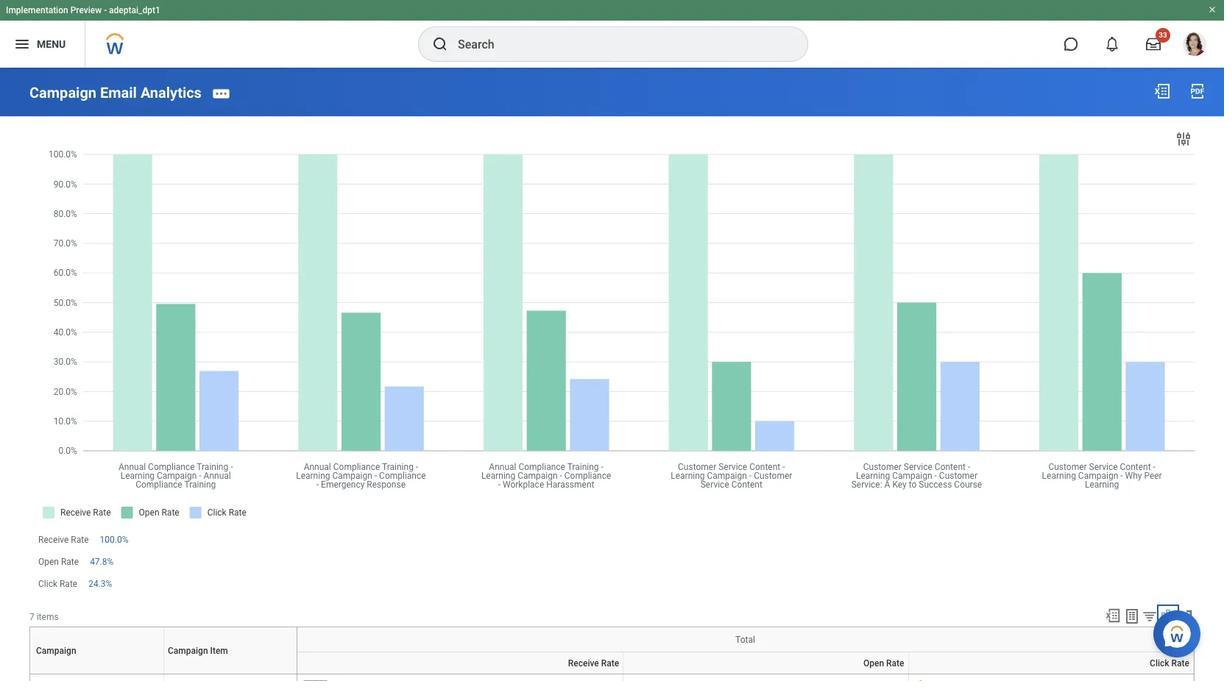 Task type: describe. For each thing, give the bounding box(es) containing it.
campaign email analytics link
[[29, 84, 202, 101]]

7 items
[[29, 613, 59, 623]]

2 vertical spatial receive
[[459, 674, 461, 675]]

1 vertical spatial click
[[1150, 659, 1169, 669]]

inbox large image
[[1146, 37, 1161, 52]]

24.3%
[[88, 579, 112, 590]]

0 vertical spatial open
[[38, 557, 59, 567]]

item inside row element
[[210, 646, 228, 656]]

email
[[100, 84, 137, 101]]

0 vertical spatial receive rate
[[38, 535, 89, 545]]

select to filter grid data image
[[1142, 609, 1158, 624]]

implementation
[[6, 5, 68, 15]]

100.0% button
[[100, 534, 131, 546]]

row element containing receive rate
[[297, 653, 1194, 674]]

campaign item button
[[228, 674, 233, 675]]

1 horizontal spatial click
[[1051, 674, 1052, 675]]

row element containing campaign
[[31, 628, 300, 675]]

33 button
[[1137, 28, 1170, 60]]

justify image
[[13, 35, 31, 53]]

47.8% button
[[90, 556, 116, 568]]

33
[[1159, 31, 1167, 39]]

notifications large image
[[1105, 37, 1120, 52]]

view printable version (pdf) image
[[1189, 82, 1207, 100]]

24.3% button
[[88, 579, 114, 590]]

1 horizontal spatial open
[[765, 674, 767, 675]]

total - receive rate button
[[457, 674, 464, 675]]

campaign email analytics main content
[[0, 68, 1224, 682]]

close environment banner image
[[1208, 5, 1217, 14]]

1 vertical spatial open
[[863, 659, 884, 669]]

1 vertical spatial item
[[231, 674, 233, 675]]

campaign for campaign item
[[168, 646, 208, 656]]

configure and view chart data image
[[1175, 130, 1193, 148]]

1 horizontal spatial click rate
[[1150, 659, 1190, 669]]

analytics
[[141, 84, 202, 101]]

preview
[[70, 5, 102, 15]]

campaign email analytics
[[29, 84, 202, 101]]

total - click rate column header
[[908, 674, 1194, 676]]



Task type: locate. For each thing, give the bounding box(es) containing it.
0 horizontal spatial click rate
[[38, 579, 77, 590]]

click rate
[[38, 579, 77, 590], [1150, 659, 1190, 669]]

0 vertical spatial item
[[210, 646, 228, 656]]

1 horizontal spatial receive rate
[[568, 659, 619, 669]]

2 vertical spatial click
[[1051, 674, 1052, 675]]

47.8%
[[90, 557, 114, 567]]

campaign for campaign
[[36, 646, 76, 656]]

1 vertical spatial receive rate
[[568, 659, 619, 669]]

menu button
[[0, 21, 85, 68]]

1 horizontal spatial receive
[[459, 674, 461, 675]]

click rate up items
[[38, 579, 77, 590]]

0 horizontal spatial item
[[210, 646, 228, 656]]

1 horizontal spatial item
[[231, 674, 233, 675]]

campaign item
[[168, 646, 228, 656]]

toolbar inside campaign email analytics main content
[[1098, 608, 1195, 627]]

export to excel image
[[1154, 82, 1171, 100]]

0 horizontal spatial open rate
[[38, 557, 79, 567]]

click
[[38, 579, 57, 590], [1150, 659, 1169, 669], [1051, 674, 1052, 675]]

0 horizontal spatial open
[[38, 557, 59, 567]]

campaign for campaign email analytics
[[29, 84, 96, 101]]

campaign
[[29, 84, 96, 101], [36, 646, 76, 656], [168, 646, 208, 656], [96, 674, 99, 675], [228, 674, 231, 675]]

1 vertical spatial open rate
[[863, 659, 904, 669]]

2 horizontal spatial open
[[863, 659, 884, 669]]

campaign campaign item
[[96, 674, 233, 675]]

rate
[[71, 535, 89, 545], [61, 557, 79, 567], [60, 579, 77, 590], [601, 659, 619, 669], [886, 659, 904, 669], [1172, 659, 1190, 669], [462, 674, 463, 675], [767, 674, 769, 675], [1052, 674, 1054, 675]]

menu
[[37, 38, 66, 50]]

-
[[104, 5, 107, 15], [458, 674, 459, 675], [765, 674, 765, 675], [1050, 674, 1050, 675]]

1 vertical spatial receive
[[568, 659, 599, 669]]

0 vertical spatial receive
[[38, 535, 69, 545]]

implementation preview -   adeptai_dpt1
[[6, 5, 160, 15]]

2 horizontal spatial click
[[1150, 659, 1169, 669]]

7
[[29, 613, 34, 623]]

row element
[[31, 628, 300, 675], [297, 653, 1194, 674]]

receive rate
[[38, 535, 89, 545], [568, 659, 619, 669]]

adeptai_dpt1
[[109, 5, 160, 15]]

menu banner
[[0, 0, 1224, 68]]

campaign button
[[96, 674, 100, 675]]

1 vertical spatial click rate
[[1150, 659, 1190, 669]]

total - open rate column header
[[623, 674, 908, 676]]

1 horizontal spatial open rate
[[863, 659, 904, 669]]

profile logan mcneil image
[[1183, 32, 1207, 59]]

total - receive rate total - open rate total - click rate
[[457, 674, 1054, 675]]

toolbar
[[1098, 608, 1195, 627]]

2 vertical spatial open
[[765, 674, 767, 675]]

0 horizontal spatial receive
[[38, 535, 69, 545]]

search image
[[431, 35, 449, 53]]

open rate
[[38, 557, 79, 567], [863, 659, 904, 669]]

0 vertical spatial click rate
[[38, 579, 77, 590]]

0 vertical spatial open rate
[[38, 557, 79, 567]]

0 horizontal spatial click
[[38, 579, 57, 590]]

item
[[210, 646, 228, 656], [231, 674, 233, 675]]

0 horizontal spatial receive rate
[[38, 535, 89, 545]]

expand/collapse chart image
[[1160, 608, 1176, 624]]

campaign for campaign campaign item
[[96, 674, 99, 675]]

100.0%
[[100, 535, 128, 545]]

click rate down 'expand/collapse chart' image
[[1150, 659, 1190, 669]]

Search Workday  search field
[[458, 28, 777, 60]]

export to excel image
[[1105, 608, 1121, 624]]

items
[[37, 613, 59, 623]]

0 vertical spatial click
[[38, 579, 57, 590]]

- inside menu "banner"
[[104, 5, 107, 15]]

total
[[735, 635, 755, 645], [457, 674, 458, 675], [763, 674, 765, 675], [1048, 674, 1050, 675]]

export to worksheets image
[[1123, 608, 1141, 626]]

open
[[38, 557, 59, 567], [863, 659, 884, 669], [765, 674, 767, 675]]

fullscreen image
[[1179, 608, 1195, 624]]

receive
[[38, 535, 69, 545], [568, 659, 599, 669], [459, 674, 461, 675]]

open rate inside row element
[[863, 659, 904, 669]]

2 horizontal spatial receive
[[568, 659, 599, 669]]



Task type: vqa. For each thing, say whether or not it's contained in the screenshot.
the top Click Rate
yes



